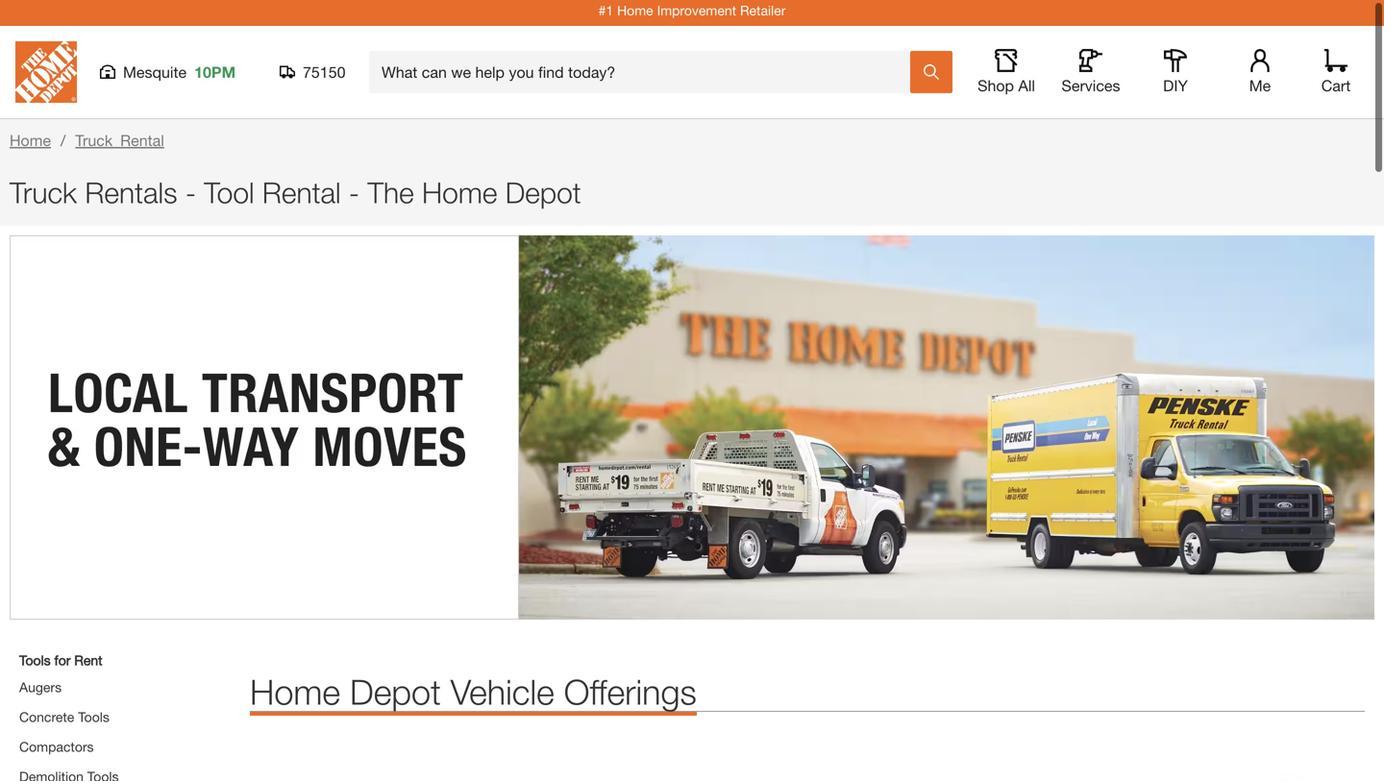 Task type: vqa. For each thing, say whether or not it's contained in the screenshot.
the What can we help you find today? search box
yes



Task type: locate. For each thing, give the bounding box(es) containing it.
shop
[[978, 76, 1015, 95]]

1 horizontal spatial depot
[[506, 175, 581, 210]]

#1 home improvement retailer
[[599, 2, 786, 18]]

tools
[[19, 653, 51, 669], [78, 710, 109, 726]]

10pm
[[194, 63, 236, 81]]

augers link
[[19, 680, 62, 696]]

improvement
[[657, 2, 737, 18]]

rent
[[74, 653, 103, 669]]

-
[[185, 175, 196, 210], [349, 175, 360, 210]]

home link
[[10, 131, 51, 150]]

compactors
[[19, 740, 94, 755]]

home depot vehicle offerings
[[250, 672, 697, 713]]

rental
[[262, 175, 341, 210]]

truck_rental
[[75, 131, 164, 150]]

rentals
[[85, 175, 177, 210]]

shop all
[[978, 76, 1036, 95]]

75150 button
[[280, 63, 346, 82]]

tools for rent
[[19, 653, 103, 669]]

0 vertical spatial tools
[[19, 653, 51, 669]]

0 horizontal spatial -
[[185, 175, 196, 210]]

shop all button
[[976, 49, 1038, 95]]

services button
[[1061, 49, 1122, 95]]

all
[[1019, 76, 1036, 95]]

diy button
[[1145, 49, 1207, 95]]

tools up augers link
[[19, 653, 51, 669]]

for
[[54, 653, 71, 669]]

depot
[[506, 175, 581, 210], [350, 672, 441, 713]]

tools right the concrete
[[78, 710, 109, 726]]

concrete tools link
[[19, 710, 109, 726]]

1 horizontal spatial -
[[349, 175, 360, 210]]

- left the the
[[349, 175, 360, 210]]

0 horizontal spatial tools
[[19, 653, 51, 669]]

1 vertical spatial depot
[[350, 672, 441, 713]]

 image
[[1101, 741, 1366, 782]]

truck
[[10, 175, 77, 210]]

mesquite
[[123, 63, 187, 81]]

- left tool
[[185, 175, 196, 210]]

offerings
[[564, 672, 697, 713]]

75150
[[303, 63, 346, 81]]

the
[[368, 175, 414, 210]]

truck rentals - tool rental - the home depot
[[10, 175, 581, 210]]

1 vertical spatial tools
[[78, 710, 109, 726]]

home
[[617, 2, 654, 18], [10, 131, 51, 150], [422, 175, 498, 210], [250, 672, 340, 713]]

What can we help you find today? search field
[[382, 52, 910, 92]]



Task type: describe. For each thing, give the bounding box(es) containing it.
concrete
[[19, 710, 74, 726]]

services
[[1062, 76, 1121, 95]]

concrete tools
[[19, 710, 109, 726]]

truck_rental link
[[75, 131, 164, 150]]

0 horizontal spatial depot
[[350, 672, 441, 713]]

#1
[[599, 2, 614, 18]]

2 - from the left
[[349, 175, 360, 210]]

cart link
[[1316, 49, 1358, 95]]

vehicle
[[451, 672, 555, 713]]

me button
[[1230, 49, 1291, 95]]

cart
[[1322, 76, 1351, 95]]

mesquite 10pm
[[123, 63, 236, 81]]

0 vertical spatial depot
[[506, 175, 581, 210]]

1 - from the left
[[185, 175, 196, 210]]

diy
[[1164, 76, 1188, 95]]

1 horizontal spatial tools
[[78, 710, 109, 726]]

me
[[1250, 76, 1272, 95]]

local transport & one-way moves image
[[10, 236, 1375, 620]]

augers
[[19, 680, 62, 696]]

compactors link
[[19, 740, 94, 755]]

the home depot logo image
[[15, 41, 77, 103]]

retailer
[[740, 2, 786, 18]]

tool
[[204, 175, 254, 210]]



